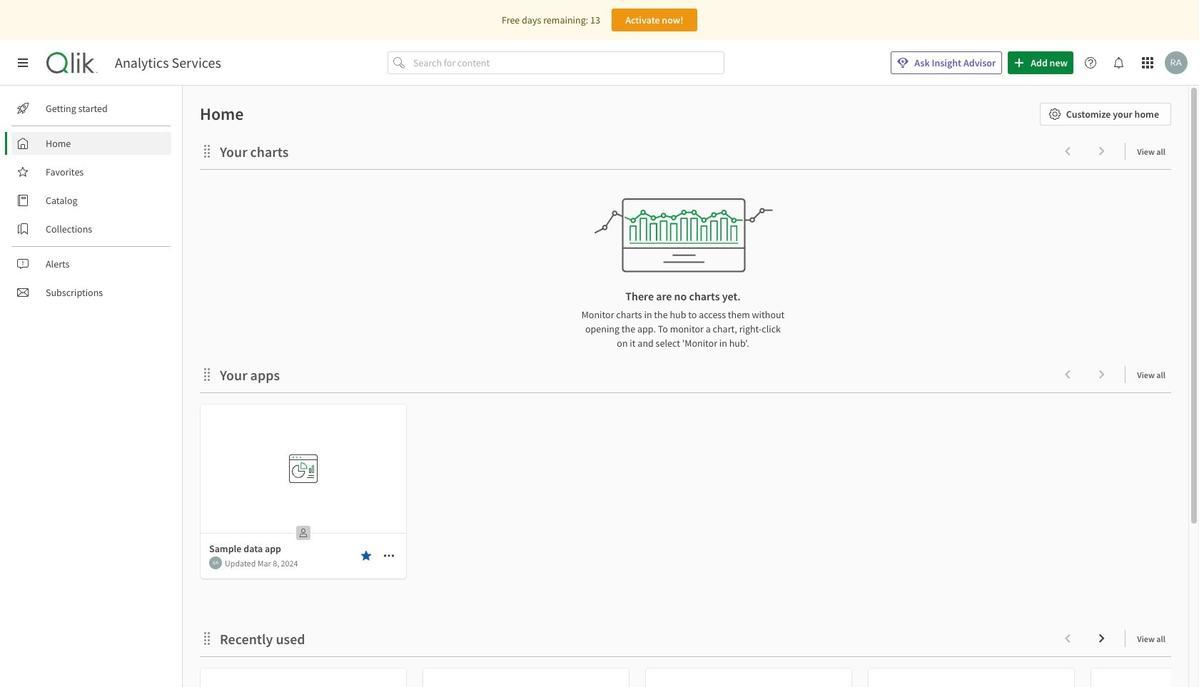 Task type: locate. For each thing, give the bounding box(es) containing it.
1 vertical spatial move collection image
[[200, 631, 214, 646]]

analytics services element
[[115, 54, 221, 71]]

close sidebar menu image
[[17, 57, 29, 69]]

main content
[[177, 86, 1199, 687]]

navigation pane element
[[0, 91, 182, 310]]

ruby anderson image
[[209, 557, 222, 570]]

move collection image
[[200, 144, 214, 158], [200, 631, 214, 646]]

ruby anderson element
[[209, 557, 222, 570]]

remove from favorites image
[[360, 550, 372, 562]]

move collection image
[[200, 367, 214, 381]]

Search for content text field
[[410, 51, 724, 74]]

0 vertical spatial move collection image
[[200, 144, 214, 158]]



Task type: describe. For each thing, give the bounding box(es) containing it.
ruby anderson image
[[1165, 51, 1188, 74]]

more actions image
[[383, 550, 395, 562]]



